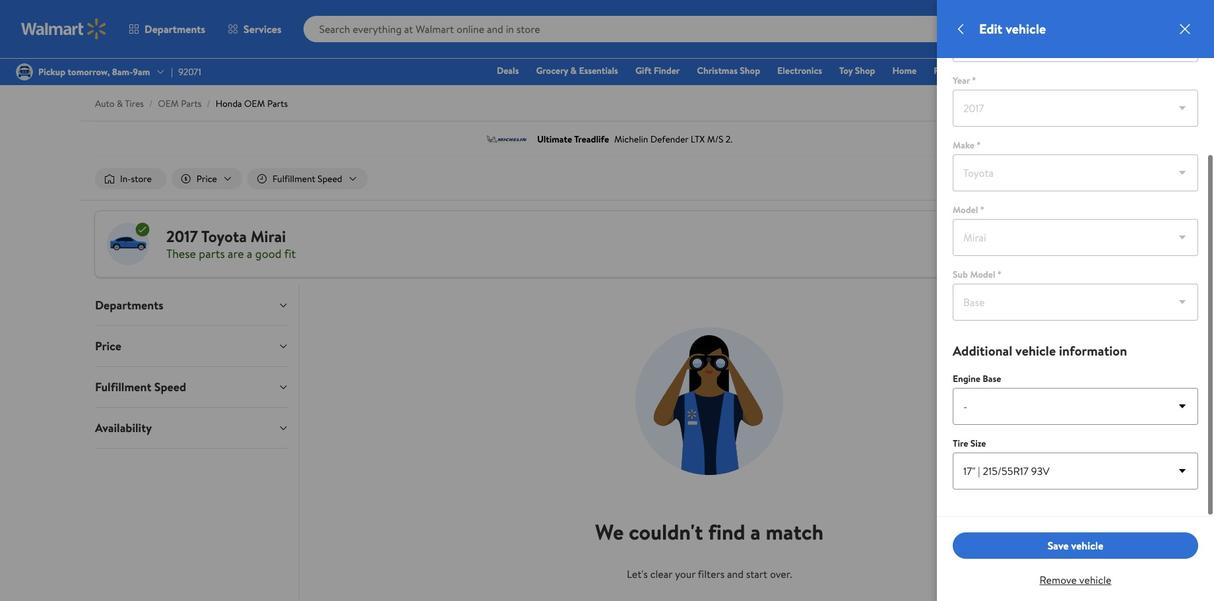 Task type: locate. For each thing, give the bounding box(es) containing it.
we couldn't find a match status
[[595, 517, 824, 601]]

0 horizontal spatial a
[[247, 245, 252, 262]]

tab
[[84, 285, 299, 325], [84, 326, 299, 366], [84, 367, 299, 407], [84, 408, 299, 448]]

1 oem from the left
[[158, 97, 179, 110]]

parts left honda
[[181, 97, 202, 110]]

1 horizontal spatial parts
[[267, 97, 288, 110]]

0 vertical spatial &
[[571, 64, 577, 77]]

oem
[[158, 97, 179, 110], [244, 97, 265, 110]]

& inside 'link'
[[571, 64, 577, 77]]

& left tires
[[117, 97, 123, 110]]

sub model *
[[953, 268, 1002, 281]]

* right make
[[977, 139, 981, 152]]

model *
[[953, 203, 984, 216]]

auto
[[95, 97, 115, 110]]

2 shop from the left
[[855, 64, 875, 77]]

remove vehicle button
[[953, 559, 1198, 587]]

0 horizontal spatial shop
[[740, 64, 760, 77]]

0 horizontal spatial &
[[117, 97, 123, 110]]

1 horizontal spatial /
[[207, 97, 210, 110]]

3 tab from the top
[[84, 367, 299, 407]]

vehicle right save
[[1071, 538, 1104, 553]]

/ left honda
[[207, 97, 210, 110]]

information
[[1059, 342, 1127, 360]]

* down sort
[[980, 203, 984, 216]]

model right sub
[[970, 268, 996, 281]]

walmart image
[[21, 18, 107, 40]]

edit
[[979, 20, 1003, 38]]

0 vertical spatial model
[[953, 203, 978, 216]]

sort
[[979, 172, 999, 186]]

gift
[[635, 64, 652, 77]]

toyota
[[201, 225, 247, 247]]

size
[[971, 437, 986, 450]]

model
[[953, 203, 978, 216], [970, 268, 996, 281]]

edit vehicle dialog
[[937, 0, 1214, 601]]

make
[[953, 139, 975, 152]]

vehicle
[[1006, 20, 1046, 38], [1016, 342, 1056, 360], [1071, 538, 1104, 553], [1080, 573, 1112, 587]]

a right are
[[247, 245, 252, 262]]

and
[[727, 567, 744, 581]]

gift finder link
[[630, 63, 686, 78]]

essentials
[[579, 64, 618, 77]]

0 horizontal spatial /
[[149, 97, 153, 110]]

are
[[228, 245, 244, 262]]

/ right tires
[[149, 97, 153, 110]]

parts right honda
[[267, 97, 288, 110]]

oem right honda
[[244, 97, 265, 110]]

1 horizontal spatial &
[[571, 64, 577, 77]]

1 vertical spatial a
[[751, 517, 761, 547]]

parts
[[181, 97, 202, 110], [267, 97, 288, 110]]

in-
[[120, 172, 131, 185]]

sort and filter section element
[[79, 158, 1135, 200]]

fashion
[[934, 64, 965, 77]]

vehicle right remove
[[1080, 573, 1112, 587]]

fashion link
[[928, 63, 971, 78]]

sub
[[953, 268, 968, 281]]

engine base
[[953, 372, 1002, 385]]

year
[[953, 74, 970, 87]]

1 horizontal spatial a
[[751, 517, 761, 547]]

shop right toy
[[855, 64, 875, 77]]

christmas
[[697, 64, 738, 77]]

christmas shop link
[[691, 63, 766, 78]]

0 horizontal spatial parts
[[181, 97, 202, 110]]

finder
[[654, 64, 680, 77]]

let's
[[627, 567, 648, 581]]

over.
[[770, 567, 792, 581]]

a inside 2017 toyota mirai these parts are a good fit
[[247, 245, 252, 262]]

1 tab from the top
[[84, 285, 299, 325]]

in-store
[[120, 172, 152, 185]]

* for make *
[[977, 139, 981, 152]]

toy shop link
[[834, 63, 881, 78]]

& right grocery
[[571, 64, 577, 77]]

vehicle right additional
[[1016, 342, 1056, 360]]

sort by
[[979, 172, 1012, 186]]

1 horizontal spatial shop
[[855, 64, 875, 77]]

auto & tires / oem parts / honda oem parts
[[95, 97, 288, 110]]

electronics link
[[772, 63, 828, 78]]

* right year on the right
[[972, 74, 976, 87]]

shop right christmas
[[740, 64, 760, 77]]

1 horizontal spatial oem
[[244, 97, 265, 110]]

0 vertical spatial a
[[247, 245, 252, 262]]

mirai
[[251, 225, 286, 247]]

filters
[[698, 567, 725, 581]]

1 shop from the left
[[740, 64, 760, 77]]

&
[[571, 64, 577, 77], [117, 97, 123, 110]]

shop
[[740, 64, 760, 77], [855, 64, 875, 77]]

toy
[[839, 64, 853, 77]]

*
[[972, 74, 976, 87], [977, 139, 981, 152], [980, 203, 984, 216], [998, 268, 1002, 281]]

2 / from the left
[[207, 97, 210, 110]]

grocery & essentials link
[[530, 63, 624, 78]]

0 horizontal spatial oem
[[158, 97, 179, 110]]

base
[[983, 372, 1002, 385]]

tires
[[125, 97, 144, 110]]

let's clear your filters and start over.
[[627, 567, 792, 581]]

a
[[247, 245, 252, 262], [751, 517, 761, 547]]

oem right tires
[[158, 97, 179, 110]]

2 parts from the left
[[267, 97, 288, 110]]

car,truck,van image
[[106, 222, 150, 267]]

we couldn't find a match
[[595, 517, 824, 547]]

2017 toyota mirai these parts are a good fit
[[166, 225, 296, 262]]

back button image
[[953, 21, 969, 37]]

vehicle right edit at the right top of page
[[1006, 20, 1046, 38]]

model down make *
[[953, 203, 978, 216]]

match
[[766, 517, 824, 547]]

/
[[149, 97, 153, 110], [207, 97, 210, 110]]

a right find
[[751, 517, 761, 547]]

1 vertical spatial model
[[970, 268, 996, 281]]

vehicle for save
[[1071, 538, 1104, 553]]

4 tab from the top
[[84, 408, 299, 448]]

1 vertical spatial &
[[117, 97, 123, 110]]

engine
[[953, 372, 981, 385]]



Task type: vqa. For each thing, say whether or not it's contained in the screenshot.
"OEM"
yes



Task type: describe. For each thing, give the bounding box(es) containing it.
save vehicle
[[1048, 538, 1104, 553]]

home
[[893, 64, 917, 77]]

additional vehicle information
[[953, 342, 1127, 360]]

edit vehicle
[[979, 20, 1046, 38]]

& for tires
[[117, 97, 123, 110]]

$187.37
[[1172, 32, 1192, 42]]

couldn't
[[629, 517, 703, 547]]

tire size
[[953, 437, 986, 450]]

in-store button
[[95, 168, 166, 189]]

Search search field
[[303, 16, 987, 42]]

& for essentials
[[571, 64, 577, 77]]

shop for christmas shop
[[740, 64, 760, 77]]

tire
[[953, 437, 968, 450]]

1 parts from the left
[[181, 97, 202, 110]]

good
[[255, 245, 282, 262]]

your
[[675, 567, 696, 581]]

we
[[595, 517, 624, 547]]

6 $187.37
[[1172, 15, 1192, 42]]

vehicle for edit
[[1006, 20, 1046, 38]]

vehicle for additional
[[1016, 342, 1056, 360]]

save
[[1048, 538, 1069, 553]]

2017
[[166, 225, 198, 247]]

clear
[[650, 567, 673, 581]]

1 / from the left
[[149, 97, 153, 110]]

save vehicle button
[[953, 533, 1198, 559]]

2 oem from the left
[[244, 97, 265, 110]]

vehicle for remove
[[1080, 573, 1112, 587]]

remove
[[1040, 573, 1077, 587]]

remove vehicle
[[1040, 573, 1112, 587]]

make *
[[953, 139, 981, 152]]

home link
[[887, 63, 923, 78]]

find
[[708, 517, 746, 547]]

oem parts link
[[158, 97, 202, 110]]

* for year *
[[972, 74, 976, 87]]

6
[[1185, 15, 1189, 26]]

christmas shop
[[697, 64, 760, 77]]

grocery & essentials
[[536, 64, 618, 77]]

Walmart Site-Wide search field
[[303, 16, 987, 42]]

gift finder
[[635, 64, 680, 77]]

* right sub
[[998, 268, 1002, 281]]

close dialog image
[[1177, 21, 1193, 37]]

honda oem parts link
[[216, 97, 288, 110]]

electronics
[[778, 64, 822, 77]]

honda
[[216, 97, 242, 110]]

fit
[[284, 245, 296, 262]]

start
[[746, 567, 768, 581]]

toy shop
[[839, 64, 875, 77]]

2 tab from the top
[[84, 326, 299, 366]]

grocery
[[536, 64, 568, 77]]

parts
[[199, 245, 225, 262]]

store
[[131, 172, 152, 185]]

auto & tires link
[[95, 97, 144, 110]]

shop for toy shop
[[855, 64, 875, 77]]

deals link
[[491, 63, 525, 78]]

* for model *
[[980, 203, 984, 216]]

year *
[[953, 74, 976, 87]]

additional
[[953, 342, 1013, 360]]

deals
[[497, 64, 519, 77]]

by
[[1001, 172, 1012, 186]]

a inside we couldn't find a match "status"
[[751, 517, 761, 547]]

these
[[166, 245, 196, 262]]



